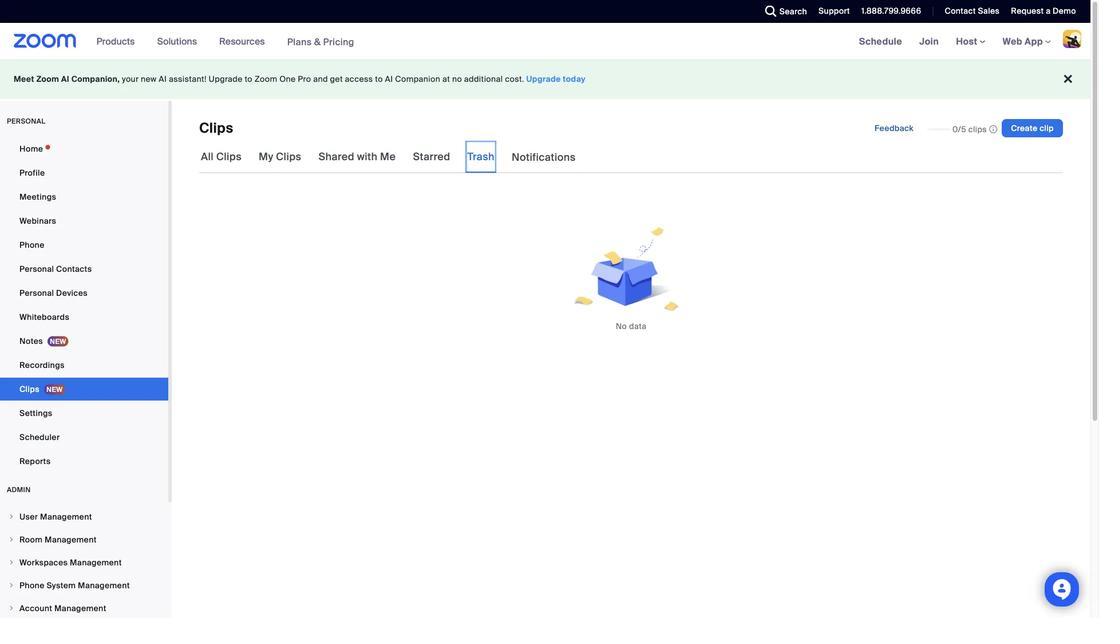 Task type: vqa. For each thing, say whether or not it's contained in the screenshot.
Cancel
no



Task type: describe. For each thing, give the bounding box(es) containing it.
meet zoom ai companion, your new ai assistant! upgrade to zoom one pro and get access to ai companion at no additional cost. upgrade today
[[14, 74, 586, 84]]

no
[[452, 74, 462, 84]]

your
[[122, 74, 139, 84]]

profile
[[19, 167, 45, 178]]

trash tab
[[466, 141, 496, 173]]

phone for phone
[[19, 240, 45, 250]]

join link
[[911, 23, 948, 60]]

right image for room management
[[8, 537, 15, 543]]

resources
[[219, 35, 265, 47]]

trash
[[468, 150, 495, 163]]

profile picture image
[[1063, 30, 1082, 48]]

create
[[1011, 123, 1038, 133]]

management for room management
[[45, 535, 97, 545]]

host button
[[956, 35, 986, 47]]

access
[[345, 74, 373, 84]]

solutions button
[[157, 23, 202, 60]]

1.888.799.9666
[[862, 6, 922, 16]]

room management
[[19, 535, 97, 545]]

user management menu item
[[0, 506, 168, 528]]

management for workspaces management
[[70, 557, 122, 568]]

account management
[[19, 603, 106, 614]]

create clip button
[[1002, 119, 1063, 137]]

right image for phone system management
[[8, 582, 15, 589]]

2 zoom from the left
[[255, 74, 277, 84]]

no
[[616, 321, 627, 332]]

profile link
[[0, 161, 168, 184]]

meetings
[[19, 192, 56, 202]]

with
[[357, 150, 378, 163]]

room management menu item
[[0, 529, 168, 551]]

recordings link
[[0, 354, 168, 377]]

companion
[[395, 74, 440, 84]]

notes link
[[0, 330, 168, 353]]

clips right all
[[216, 150, 242, 163]]

contact sales
[[945, 6, 1000, 16]]

personal contacts
[[19, 264, 92, 274]]

feedback
[[875, 123, 914, 133]]

plans
[[287, 36, 312, 48]]

reports link
[[0, 450, 168, 473]]

all clips tab
[[199, 141, 243, 173]]

settings link
[[0, 402, 168, 425]]

reports
[[19, 456, 51, 467]]

web app button
[[1003, 35, 1051, 47]]

right image
[[8, 559, 15, 566]]

products
[[97, 35, 135, 47]]

system
[[47, 580, 76, 591]]

support
[[819, 6, 850, 16]]

request a demo
[[1011, 6, 1077, 16]]

join
[[920, 35, 939, 47]]

my clips
[[259, 150, 301, 163]]

me
[[380, 150, 396, 163]]

personal for personal devices
[[19, 288, 54, 298]]

recordings
[[19, 360, 65, 370]]

one
[[280, 74, 296, 84]]

shared
[[319, 150, 354, 163]]

today
[[563, 74, 586, 84]]

right image for account management
[[8, 605, 15, 612]]

create clip
[[1011, 123, 1054, 133]]

starred tab
[[411, 141, 452, 173]]

get
[[330, 74, 343, 84]]

admin menu menu
[[0, 506, 168, 618]]

0/5 clips application
[[928, 124, 998, 135]]

host
[[956, 35, 980, 47]]

personal devices
[[19, 288, 88, 298]]

phone link
[[0, 234, 168, 257]]

personal
[[7, 117, 46, 126]]

plans & pricing
[[287, 36, 354, 48]]

assistant!
[[169, 74, 207, 84]]

schedule
[[859, 35, 902, 47]]

meet
[[14, 74, 34, 84]]

1 upgrade from the left
[[209, 74, 243, 84]]

all clips
[[201, 150, 242, 163]]

management inside phone system management menu item
[[78, 580, 130, 591]]

home link
[[0, 137, 168, 160]]

workspaces management
[[19, 557, 122, 568]]

2 ai from the left
[[159, 74, 167, 84]]

additional
[[464, 74, 503, 84]]

schedule link
[[851, 23, 911, 60]]

right image for user management
[[8, 514, 15, 521]]

shared with me tab
[[317, 141, 398, 173]]

contacts
[[56, 264, 92, 274]]

at
[[443, 74, 450, 84]]

cost.
[[505, 74, 524, 84]]

whiteboards link
[[0, 306, 168, 329]]

user
[[19, 512, 38, 522]]

notifications
[[512, 151, 576, 164]]



Task type: locate. For each thing, give the bounding box(es) containing it.
shared with me
[[319, 150, 396, 163]]

sales
[[978, 6, 1000, 16]]

1 zoom from the left
[[36, 74, 59, 84]]

2 upgrade from the left
[[527, 74, 561, 84]]

management for user management
[[40, 512, 92, 522]]

4 right image from the top
[[8, 605, 15, 612]]

personal for personal contacts
[[19, 264, 54, 274]]

pro
[[298, 74, 311, 84]]

management inside "workspaces management" menu item
[[70, 557, 122, 568]]

management up workspaces management
[[45, 535, 97, 545]]

solutions
[[157, 35, 197, 47]]

management inside the account management menu item
[[54, 603, 106, 614]]

right image inside room management menu item
[[8, 537, 15, 543]]

demo
[[1053, 6, 1077, 16]]

ai right new
[[159, 74, 167, 84]]

upgrade down product information navigation
[[209, 74, 243, 84]]

my
[[259, 150, 273, 163]]

companion,
[[71, 74, 120, 84]]

to down resources 'dropdown button'
[[245, 74, 253, 84]]

0 horizontal spatial upgrade
[[209, 74, 243, 84]]

right image inside the account management menu item
[[8, 605, 15, 612]]

3 ai from the left
[[385, 74, 393, 84]]

request
[[1011, 6, 1044, 16]]

new
[[141, 74, 157, 84]]

management up the account management menu item
[[78, 580, 130, 591]]

1 to from the left
[[245, 74, 253, 84]]

&
[[314, 36, 321, 48]]

zoom logo image
[[14, 34, 77, 48]]

app
[[1025, 35, 1043, 47]]

phone down webinars
[[19, 240, 45, 250]]

data
[[629, 321, 647, 332]]

2 right image from the top
[[8, 537, 15, 543]]

phone inside menu item
[[19, 580, 45, 591]]

scheduler link
[[0, 426, 168, 449]]

personal up "whiteboards"
[[19, 288, 54, 298]]

clip
[[1040, 123, 1054, 133]]

search button
[[757, 0, 810, 23]]

webinars link
[[0, 210, 168, 232]]

phone inside 'personal menu' menu
[[19, 240, 45, 250]]

personal contacts link
[[0, 258, 168, 281]]

account management menu item
[[0, 598, 168, 618]]

tabs of clips tab list
[[199, 141, 578, 174]]

phone for phone system management
[[19, 580, 45, 591]]

personal up personal devices
[[19, 264, 54, 274]]

personal menu menu
[[0, 137, 168, 474]]

scheduler
[[19, 432, 60, 443]]

1 vertical spatial phone
[[19, 580, 45, 591]]

0/5
[[953, 124, 967, 134]]

request a demo link
[[1003, 0, 1091, 23], [1011, 6, 1077, 16]]

settings
[[19, 408, 52, 419]]

clips link
[[0, 378, 168, 401]]

account
[[19, 603, 52, 614]]

to
[[245, 74, 253, 84], [375, 74, 383, 84]]

1 horizontal spatial upgrade
[[527, 74, 561, 84]]

right image inside phone system management menu item
[[8, 582, 15, 589]]

1 personal from the top
[[19, 264, 54, 274]]

0 horizontal spatial zoom
[[36, 74, 59, 84]]

and
[[313, 74, 328, 84]]

management for account management
[[54, 603, 106, 614]]

whiteboards
[[19, 312, 69, 322]]

search
[[780, 6, 807, 17]]

2 horizontal spatial ai
[[385, 74, 393, 84]]

clips inside 'personal menu' menu
[[19, 384, 39, 395]]

zoom left one
[[255, 74, 277, 84]]

2 personal from the top
[[19, 288, 54, 298]]

banner containing products
[[0, 23, 1091, 60]]

contact sales link
[[936, 0, 1003, 23], [945, 6, 1000, 16]]

all
[[201, 150, 214, 163]]

3 right image from the top
[[8, 582, 15, 589]]

management up the room management at the bottom left of page
[[40, 512, 92, 522]]

management down room management menu item
[[70, 557, 122, 568]]

clips up all clips tab
[[199, 119, 233, 137]]

management inside user management menu item
[[40, 512, 92, 522]]

ai left companion
[[385, 74, 393, 84]]

1 horizontal spatial to
[[375, 74, 383, 84]]

no data
[[616, 321, 647, 332]]

2 to from the left
[[375, 74, 383, 84]]

1 horizontal spatial zoom
[[255, 74, 277, 84]]

1 horizontal spatial ai
[[159, 74, 167, 84]]

user management
[[19, 512, 92, 522]]

ai
[[61, 74, 69, 84], [159, 74, 167, 84], [385, 74, 393, 84]]

clips
[[969, 124, 987, 134]]

management down phone system management menu item
[[54, 603, 106, 614]]

0/5 clips
[[953, 124, 987, 134]]

clips up settings
[[19, 384, 39, 395]]

workspaces
[[19, 557, 68, 568]]

zoom right meet
[[36, 74, 59, 84]]

home
[[19, 143, 43, 154]]

right image left room
[[8, 537, 15, 543]]

support link
[[810, 0, 853, 23], [819, 6, 850, 16]]

1 vertical spatial personal
[[19, 288, 54, 298]]

my clips tab
[[257, 141, 303, 173]]

right image
[[8, 514, 15, 521], [8, 537, 15, 543], [8, 582, 15, 589], [8, 605, 15, 612]]

resources button
[[219, 23, 270, 60]]

room
[[19, 535, 43, 545]]

0 horizontal spatial to
[[245, 74, 253, 84]]

meetings navigation
[[851, 23, 1091, 60]]

clips
[[199, 119, 233, 137], [216, 150, 242, 163], [276, 150, 301, 163], [19, 384, 39, 395]]

devices
[[56, 288, 88, 298]]

phone system management
[[19, 580, 130, 591]]

feedback button
[[866, 119, 923, 137]]

a
[[1046, 6, 1051, 16]]

ai left companion,
[[61, 74, 69, 84]]

0 vertical spatial phone
[[19, 240, 45, 250]]

phone up account
[[19, 580, 45, 591]]

clips right "my"
[[276, 150, 301, 163]]

0 horizontal spatial ai
[[61, 74, 69, 84]]

2 phone from the top
[[19, 580, 45, 591]]

1 phone from the top
[[19, 240, 45, 250]]

starred
[[413, 150, 450, 163]]

workspaces management menu item
[[0, 552, 168, 574]]

0 vertical spatial personal
[[19, 264, 54, 274]]

right image left account
[[8, 605, 15, 612]]

web
[[1003, 35, 1023, 47]]

web app
[[1003, 35, 1043, 47]]

management inside room management menu item
[[45, 535, 97, 545]]

webinars
[[19, 216, 56, 226]]

banner
[[0, 23, 1091, 60]]

admin
[[7, 486, 31, 494]]

phone system management menu item
[[0, 575, 168, 597]]

right image inside user management menu item
[[8, 514, 15, 521]]

upgrade today link
[[527, 74, 586, 84]]

pricing
[[323, 36, 354, 48]]

upgrade
[[209, 74, 243, 84], [527, 74, 561, 84]]

to right 'access'
[[375, 74, 383, 84]]

personal
[[19, 264, 54, 274], [19, 288, 54, 298]]

product information navigation
[[88, 23, 363, 60]]

personal devices link
[[0, 282, 168, 305]]

products button
[[97, 23, 140, 60]]

1 ai from the left
[[61, 74, 69, 84]]

meet zoom ai companion, footer
[[0, 60, 1091, 99]]

1 right image from the top
[[8, 514, 15, 521]]

upgrade right cost. on the top of the page
[[527, 74, 561, 84]]

right image down right icon at bottom left
[[8, 582, 15, 589]]

right image left user
[[8, 514, 15, 521]]

meetings link
[[0, 186, 168, 208]]

notes
[[19, 336, 43, 346]]



